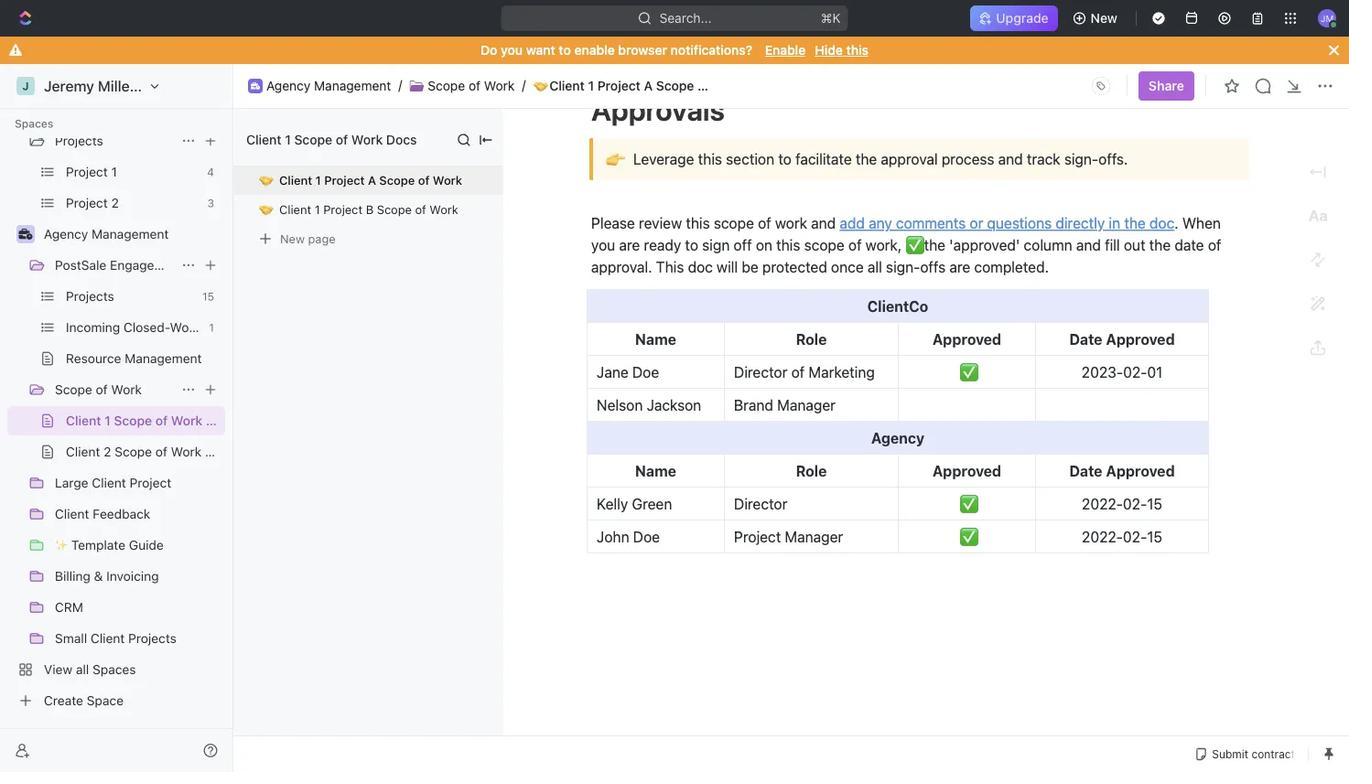 Task type: locate. For each thing, give the bounding box(es) containing it.
✨ template guide
[[55, 538, 164, 553]]

1 vertical spatial projects
[[66, 289, 114, 304]]

0 vertical spatial doe
[[632, 364, 659, 381]]

the
[[856, 151, 877, 168], [1124, 215, 1146, 232], [924, 237, 946, 254], [1150, 237, 1171, 254]]

1 horizontal spatial scope of work
[[428, 78, 515, 93]]

agency management inside tree
[[44, 227, 169, 242]]

new for new
[[1091, 11, 1118, 26]]

scope up once at the right top
[[804, 237, 845, 254]]

new for new page
[[280, 232, 305, 246]]

1 vertical spatial 15
[[1147, 496, 1163, 513]]

client 1 scope of work docs link
[[66, 406, 237, 436]]

1 vertical spatial 2
[[104, 444, 111, 460]]

be
[[742, 259, 759, 276]]

2 🤝 button from the top
[[257, 202, 279, 217]]

1 🤝 button from the top
[[257, 173, 279, 188]]

to right section
[[778, 151, 792, 168]]

🤝 button for 🤝 client 1 project b scope of work
[[257, 202, 279, 217]]

agency inside the sidebar 'navigation'
[[44, 227, 88, 242]]

. when you are ready to sign off on this scope of work, ✅ the 'approved' column and fill out the date of approval. this doc will be protected once all sign-offs are completed.
[[591, 215, 1225, 276]]

agency for business time icon
[[44, 227, 88, 242]]

2 vertical spatial agency
[[871, 430, 925, 447]]

do you want to enable browser notifications? enable hide this
[[481, 43, 869, 58]]

0 vertical spatial 2
[[111, 195, 119, 211]]

✅ inside . when you are ready to sign off on this scope of work, ✅ the 'approved' column and fill out the date of approval. this doc will be protected once all sign-offs are completed.
[[906, 237, 920, 254]]

1 vertical spatial and
[[811, 215, 836, 232]]

0 vertical spatial scope of work link
[[428, 78, 515, 94]]

🤝 client 1 project a scope of work up 🤝 client 1 project b scope of work
[[259, 173, 462, 187]]

1 vertical spatial 🤝 button
[[257, 202, 279, 217]]

agency management link right business time image
[[266, 78, 391, 94]]

02- for manager
[[1123, 529, 1147, 546]]

docs down client 1 scope of work docs link on the left bottom of page
[[205, 444, 235, 460]]

🤝 right 3 on the top
[[259, 203, 271, 217]]

✅
[[906, 237, 920, 254], [960, 364, 974, 381], [960, 496, 974, 513], [960, 529, 974, 546]]

🤝 button
[[257, 173, 279, 188], [257, 202, 279, 217]]

0 vertical spatial doc
[[1150, 215, 1175, 232]]

large
[[55, 476, 88, 491]]

1 date approved from the top
[[1070, 331, 1175, 348]]

2 vertical spatial to
[[685, 237, 698, 254]]

jane
[[597, 364, 629, 381]]

to left sign
[[685, 237, 698, 254]]

space down view all spaces link
[[87, 693, 124, 709]]

agency management link down project 2 link at the left
[[44, 220, 222, 249]]

client 1 scope of work docs up client 2 scope of work docs
[[66, 413, 237, 428]]

management for business time image agency management link
[[314, 78, 391, 93]]

1 director from the top
[[734, 364, 788, 381]]

feedback
[[93, 507, 150, 522]]

1 vertical spatial 🤝
[[259, 173, 271, 187]]

🤝
[[533, 79, 545, 93], [259, 173, 271, 187], [259, 203, 271, 217]]

client 1 scope of work docs
[[246, 132, 417, 147], [66, 413, 237, 428]]

0 vertical spatial name
[[635, 331, 677, 348]]

🤝 button right 4
[[257, 173, 279, 188]]

are right offs
[[950, 259, 971, 276]]

2022-02-15
[[1082, 496, 1163, 513], [1082, 529, 1163, 546]]

this
[[656, 259, 684, 276]]

🤝 button right 3 on the top
[[257, 202, 279, 217]]

approvals
[[591, 92, 725, 127]]

tree
[[7, 64, 237, 716]]

name up "jane doe"
[[635, 331, 677, 348]]

0 horizontal spatial scope of work link
[[55, 375, 174, 405]]

projects link
[[55, 126, 174, 156], [66, 282, 195, 311]]

role up director of marketing
[[796, 331, 827, 348]]

project manager
[[734, 529, 843, 546]]

1 vertical spatial are
[[950, 259, 971, 276]]

0 horizontal spatial and
[[811, 215, 836, 232]]

0 vertical spatial 2022-
[[1082, 496, 1123, 513]]

date approved
[[1070, 331, 1175, 348], [1070, 463, 1175, 480]]

🤝 right 4
[[259, 173, 271, 187]]

agency for business time image
[[266, 78, 311, 93]]

2 director from the top
[[734, 496, 788, 513]]

1 vertical spatial director
[[734, 496, 788, 513]]

1 02- from the top
[[1123, 364, 1147, 381]]

jackson
[[647, 397, 701, 414]]

doc left will
[[688, 259, 713, 276]]

1 vertical spatial all
[[76, 662, 89, 677]]

1 vertical spatial doe
[[633, 529, 660, 546]]

to inside . when you are ready to sign off on this scope of work, ✅ the 'approved' column and fill out the date of approval. this doc will be protected once all sign-offs are completed.
[[685, 237, 698, 254]]

0 vertical spatial spaces
[[15, 117, 53, 130]]

0 vertical spatial date approved
[[1070, 331, 1175, 348]]

0 vertical spatial sign-
[[1064, 151, 1099, 168]]

1 vertical spatial new
[[280, 232, 305, 246]]

scope of work link down resource management on the top left of the page
[[55, 375, 174, 405]]

to for enable
[[559, 43, 571, 58]]

to right "want"
[[559, 43, 571, 58]]

🤝 down "want"
[[533, 79, 545, 93]]

client
[[550, 78, 585, 93], [246, 132, 282, 147], [279, 173, 312, 187], [279, 203, 311, 217], [66, 413, 101, 428], [66, 444, 100, 460], [92, 476, 126, 491], [55, 507, 89, 522], [91, 631, 125, 646]]

0 horizontal spatial all
[[76, 662, 89, 677]]

director up brand
[[734, 364, 788, 381]]

manager
[[777, 397, 836, 414], [785, 529, 843, 546]]

0 vertical spatial role
[[796, 331, 827, 348]]

a up b
[[368, 173, 376, 187]]

are
[[619, 237, 640, 254], [950, 259, 971, 276]]

2 2022-02-15 from the top
[[1082, 529, 1163, 546]]

1 vertical spatial agency
[[44, 227, 88, 242]]

you inside . when you are ready to sign off on this scope of work, ✅ the 'approved' column and fill out the date of approval. this doc will be protected once all sign-offs are completed.
[[591, 237, 615, 254]]

management for agency management link for business time icon
[[92, 227, 169, 242]]

docs up client 2 scope of work docs
[[206, 413, 237, 428]]

new inside button
[[1091, 11, 1118, 26]]

and left add
[[811, 215, 836, 232]]

scope of work inside the sidebar 'navigation'
[[55, 382, 142, 397]]

1 horizontal spatial you
[[591, 237, 615, 254]]

1 2022-02-15 from the top
[[1082, 496, 1163, 513]]

0 vertical spatial new
[[1091, 11, 1118, 26]]

2 horizontal spatial and
[[1076, 237, 1101, 254]]

small
[[55, 631, 87, 646]]

2022-02-15 for project manager
[[1082, 529, 1163, 546]]

1 vertical spatial sign-
[[886, 259, 920, 276]]

a
[[644, 78, 653, 93], [368, 173, 376, 187]]

0 vertical spatial client 1 scope of work docs
[[246, 132, 417, 147]]

director for director of marketing
[[734, 364, 788, 381]]

client feedback
[[55, 507, 150, 522]]

facilitate
[[796, 151, 852, 168]]

docs up 🤝 client 1 project b scope of work
[[386, 132, 417, 147]]

1 vertical spatial 02-
[[1123, 496, 1147, 513]]

you right 'do'
[[501, 43, 523, 58]]

projects down crm link at the left of page
[[128, 631, 177, 646]]

and down directly
[[1076, 237, 1101, 254]]

1 vertical spatial scope of work link
[[55, 375, 174, 405]]

spaces down small client projects at the bottom of the page
[[93, 662, 136, 677]]

director
[[734, 364, 788, 381], [734, 496, 788, 513]]

directly
[[1056, 215, 1105, 232]]

0 vertical spatial agency
[[266, 78, 311, 93]]

1 horizontal spatial agency
[[266, 78, 311, 93]]

projects link down 'team space' link
[[55, 126, 174, 156]]

projects down team space at left
[[55, 133, 103, 148]]

0 vertical spatial are
[[619, 237, 640, 254]]

0 vertical spatial all
[[868, 259, 882, 276]]

1 horizontal spatial sign-
[[1064, 151, 1099, 168]]

this left section
[[698, 151, 722, 168]]

out
[[1124, 237, 1146, 254]]

sign-
[[1064, 151, 1099, 168], [886, 259, 920, 276]]

and
[[998, 151, 1023, 168], [811, 215, 836, 232], [1076, 237, 1101, 254]]

0 horizontal spatial 🤝 client 1 project a scope of work
[[259, 173, 462, 187]]

business time image
[[19, 229, 32, 240]]

0 horizontal spatial agency
[[44, 227, 88, 242]]

protected
[[762, 259, 827, 276]]

2 role from the top
[[796, 463, 827, 480]]

2 vertical spatial management
[[125, 351, 202, 366]]

agency management down project 2
[[44, 227, 169, 242]]

a down browser
[[644, 78, 653, 93]]

1 2022- from the top
[[1082, 496, 1123, 513]]

agency management right business time image
[[266, 78, 391, 93]]

any
[[869, 215, 892, 232]]

0 vertical spatial manager
[[777, 397, 836, 414]]

project 2 link
[[66, 189, 200, 218]]

spaces inside tree
[[93, 662, 136, 677]]

all down the work,
[[868, 259, 882, 276]]

projects up incoming
[[66, 289, 114, 304]]

2 vertical spatial 15
[[1147, 529, 1163, 546]]

b
[[366, 203, 374, 217]]

agency management link for business time image
[[266, 78, 391, 94]]

1 horizontal spatial agency management link
[[266, 78, 391, 94]]

scope
[[428, 78, 465, 93], [656, 78, 694, 93], [294, 132, 332, 147], [379, 173, 415, 187], [377, 203, 412, 217], [55, 382, 92, 397], [114, 413, 152, 428], [115, 444, 152, 460]]

docs
[[386, 132, 417, 147], [206, 413, 237, 428], [205, 444, 235, 460]]

2 vertical spatial 02-
[[1123, 529, 1147, 546]]

marketing
[[809, 364, 875, 381]]

j
[[22, 80, 29, 92]]

0 horizontal spatial new
[[280, 232, 305, 246]]

are up approval.
[[619, 237, 640, 254]]

doc
[[1150, 215, 1175, 232], [688, 259, 713, 276]]

approval.
[[591, 259, 652, 276]]

1 horizontal spatial all
[[868, 259, 882, 276]]

user group image
[[19, 104, 32, 115]]

1 vertical spatial name
[[635, 463, 677, 480]]

when
[[1183, 215, 1221, 232]]

agency right business time image
[[266, 78, 311, 93]]

✅ for director of marketing
[[960, 364, 974, 381]]

0 horizontal spatial are
[[619, 237, 640, 254]]

1 vertical spatial a
[[368, 173, 376, 187]]

work inside client 1 scope of work docs link
[[171, 413, 203, 428]]

track
[[1027, 151, 1061, 168]]

.
[[1175, 215, 1179, 232]]

1 vertical spatial docs
[[206, 413, 237, 428]]

large client project link
[[55, 469, 222, 498]]

small client projects
[[55, 631, 177, 646]]

tree containing team space
[[7, 64, 237, 716]]

this down work
[[776, 237, 801, 254]]

1 vertical spatial date approved
[[1070, 463, 1175, 480]]

0 vertical spatial space
[[79, 102, 116, 117]]

1 vertical spatial scope
[[804, 237, 845, 254]]

3 02- from the top
[[1123, 529, 1147, 546]]

agency up postsale
[[44, 227, 88, 242]]

sign- down the work,
[[886, 259, 920, 276]]

1 horizontal spatial to
[[685, 237, 698, 254]]

0 vertical spatial agency management link
[[266, 78, 391, 94]]

0 vertical spatial 🤝 button
[[257, 173, 279, 188]]

2 horizontal spatial to
[[778, 151, 792, 168]]

this inside . when you are ready to sign off on this scope of work, ✅ the 'approved' column and fill out the date of approval. this doc will be protected once all sign-offs are completed.
[[776, 237, 801, 254]]

name up green
[[635, 463, 677, 480]]

client 1 scope of work docs up 🤝 client 1 project b scope of work
[[246, 132, 417, 147]]

0 vertical spatial 🤝
[[533, 79, 545, 93]]

2 vertical spatial docs
[[205, 444, 235, 460]]

work,
[[866, 237, 902, 254]]

crm
[[55, 600, 83, 615]]

of
[[469, 78, 481, 93], [698, 78, 710, 93], [336, 132, 348, 147], [418, 173, 430, 187], [415, 203, 426, 217], [758, 215, 771, 232], [849, 237, 862, 254], [1208, 237, 1222, 254], [792, 364, 805, 381], [96, 382, 108, 397], [155, 413, 168, 428], [155, 444, 167, 460]]

projects link down postsale engagements link
[[66, 282, 195, 311]]

to for facilitate
[[778, 151, 792, 168]]

2 down project 1 link
[[111, 195, 119, 211]]

space down miller's
[[79, 102, 116, 117]]

projects
[[55, 133, 103, 148], [66, 289, 114, 304], [128, 631, 177, 646]]

role
[[796, 331, 827, 348], [796, 463, 827, 480]]

🤝 for 🤝 dropdown button related to 🤝 client 1 project a scope of work
[[259, 173, 271, 187]]

1 vertical spatial 🤝 client 1 project a scope of work
[[259, 173, 462, 187]]

scope of work link
[[428, 78, 515, 94], [55, 375, 174, 405]]

✨ template guide link
[[55, 531, 222, 560]]

0 vertical spatial 2022-02-15
[[1082, 496, 1163, 513]]

0 horizontal spatial agency management
[[44, 227, 169, 242]]

ready
[[644, 237, 681, 254]]

1 horizontal spatial new
[[1091, 11, 1118, 26]]

1 vertical spatial role
[[796, 463, 827, 480]]

doe for john doe
[[633, 529, 660, 546]]

1 horizontal spatial and
[[998, 151, 1023, 168]]

you
[[501, 43, 523, 58], [591, 237, 615, 254]]

2 up large client project
[[104, 444, 111, 460]]

1 vertical spatial to
[[778, 151, 792, 168]]

role up project manager
[[796, 463, 827, 480]]

0 vertical spatial 15
[[202, 290, 214, 303]]

all right view
[[76, 662, 89, 677]]

0 horizontal spatial to
[[559, 43, 571, 58]]

doc left when
[[1150, 215, 1175, 232]]

1 horizontal spatial agency management
[[266, 78, 391, 93]]

0 vertical spatial and
[[998, 151, 1023, 168]]

sign- right track
[[1064, 151, 1099, 168]]

agency
[[266, 78, 311, 93], [44, 227, 88, 242], [871, 430, 925, 447]]

0 vertical spatial management
[[314, 78, 391, 93]]

crm link
[[55, 593, 222, 623]]

leverage
[[633, 151, 694, 168]]

search...
[[660, 11, 712, 26]]

work
[[484, 78, 515, 93], [713, 78, 745, 93], [351, 132, 383, 147], [433, 173, 462, 187], [430, 203, 458, 217], [111, 382, 142, 397], [171, 413, 203, 428], [171, 444, 202, 460]]

scope of work down resource at the left top of the page
[[55, 382, 142, 397]]

doe
[[632, 364, 659, 381], [633, 529, 660, 546]]

the right in
[[1124, 215, 1146, 232]]

client 2 scope of work docs link
[[66, 438, 235, 467]]

doe down green
[[633, 529, 660, 546]]

2
[[111, 195, 119, 211], [104, 444, 111, 460]]

scope
[[714, 215, 754, 232], [804, 237, 845, 254]]

comments
[[896, 215, 966, 232]]

director up project manager
[[734, 496, 788, 513]]

agency management
[[266, 78, 391, 93], [44, 227, 169, 242]]

sidebar navigation
[[0, 35, 237, 773]]

create
[[44, 693, 83, 709]]

15
[[202, 290, 214, 303], [1147, 496, 1163, 513], [1147, 529, 1163, 546]]

agency down 'marketing'
[[871, 430, 925, 447]]

1 vertical spatial spaces
[[93, 662, 136, 677]]

1 vertical spatial you
[[591, 237, 615, 254]]

scope of work down 'do'
[[428, 78, 515, 93]]

1 vertical spatial client 1 scope of work docs
[[66, 413, 237, 428]]

doe right jane
[[632, 364, 659, 381]]

space
[[79, 102, 116, 117], [87, 693, 124, 709]]

spaces down user group icon
[[15, 117, 53, 130]]

director for director
[[734, 496, 788, 513]]

work inside the "client 2 scope of work docs" link
[[171, 444, 202, 460]]

1 vertical spatial doc
[[688, 259, 713, 276]]

new
[[1091, 11, 1118, 26], [280, 232, 305, 246]]

🤝 client 1 project a scope of work down browser
[[533, 78, 745, 93]]

0 horizontal spatial spaces
[[15, 117, 53, 130]]

new up dropdown menu image
[[1091, 11, 1118, 26]]

upgrade link
[[971, 5, 1058, 31]]

0 vertical spatial agency management
[[266, 78, 391, 93]]

new page
[[280, 232, 336, 246]]

this
[[846, 43, 869, 58], [698, 151, 722, 168], [686, 215, 710, 232], [776, 237, 801, 254]]

green
[[632, 496, 672, 513]]

the up offs
[[924, 237, 946, 254]]

2022- for project manager
[[1082, 529, 1123, 546]]

you down please
[[591, 237, 615, 254]]

scope up off
[[714, 215, 754, 232]]

incoming closed-won deals
[[66, 320, 233, 335]]

0 horizontal spatial scope
[[714, 215, 754, 232]]

new left page
[[280, 232, 305, 246]]

0 horizontal spatial agency management link
[[44, 220, 222, 249]]

scope of work link down 'do'
[[428, 78, 515, 94]]

0 horizontal spatial sign-
[[886, 259, 920, 276]]

1 vertical spatial management
[[92, 227, 169, 242]]

postsale engagements
[[55, 258, 191, 273]]

0 vertical spatial director
[[734, 364, 788, 381]]

sign
[[702, 237, 730, 254]]

scope inside . when you are ready to sign off on this scope of work, ✅ the 'approved' column and fill out the date of approval. this doc will be protected once all sign-offs are completed.
[[804, 237, 845, 254]]

0 horizontal spatial client 1 scope of work docs
[[66, 413, 237, 428]]

2 2022- from the top
[[1082, 529, 1123, 546]]

and left track
[[998, 151, 1023, 168]]

management inside 'link'
[[125, 351, 202, 366]]

1 horizontal spatial a
[[644, 78, 653, 93]]

🤝 inside "🤝 client 1 project a scope of work"
[[533, 79, 545, 93]]

0 horizontal spatial doc
[[688, 259, 713, 276]]

1 vertical spatial date
[[1070, 463, 1103, 480]]

1 horizontal spatial scope of work link
[[428, 78, 515, 94]]

0 horizontal spatial you
[[501, 43, 523, 58]]

2022-02-15 for director
[[1082, 496, 1163, 513]]



Task type: vqa. For each thing, say whether or not it's contained in the screenshot.
bottommost 2
yes



Task type: describe. For each thing, give the bounding box(es) containing it.
please review this scope of work and add any comments or questions directly in the doc
[[591, 215, 1175, 232]]

client 1 scope of work docs inside tree
[[66, 413, 237, 428]]

&
[[94, 569, 103, 584]]

0 vertical spatial projects
[[55, 133, 103, 148]]

project 2
[[66, 195, 119, 211]]

the right out
[[1150, 237, 1171, 254]]

kelly
[[597, 496, 628, 513]]

doc inside . when you are ready to sign off on this scope of work, ✅ the 'approved' column and fill out the date of approval. this doc will be protected once all sign-offs are completed.
[[688, 259, 713, 276]]

2 vertical spatial projects
[[128, 631, 177, 646]]

agency management for agency management link for business time icon
[[44, 227, 169, 242]]

section
[[726, 151, 775, 168]]

add any comments or questions directly in the doc link
[[840, 215, 1175, 232]]

0 vertical spatial you
[[501, 43, 523, 58]]

approval
[[881, 151, 938, 168]]

review
[[639, 215, 682, 232]]

enable
[[574, 43, 615, 58]]

closed-
[[124, 320, 170, 335]]

1 name from the top
[[635, 331, 677, 348]]

incoming closed-won deals link
[[66, 313, 233, 342]]

browser
[[618, 43, 667, 58]]

brand
[[734, 397, 774, 414]]

team space
[[44, 102, 116, 117]]

15 inside tree
[[202, 290, 214, 303]]

dropdown menu image
[[1087, 71, 1116, 101]]

jeremy
[[44, 77, 94, 95]]

2 date from the top
[[1070, 463, 1103, 480]]

off
[[734, 237, 752, 254]]

1 vertical spatial projects link
[[66, 282, 195, 311]]

small client projects link
[[55, 624, 222, 654]]

client 2 scope of work docs
[[66, 444, 235, 460]]

kelly green
[[597, 496, 672, 513]]

02- for of
[[1123, 364, 1147, 381]]

view all spaces link
[[7, 655, 222, 685]]

brand manager
[[734, 397, 836, 414]]

docs for the "client 2 scope of work docs" link
[[205, 444, 235, 460]]

postsale engagements link
[[55, 251, 191, 280]]

engagements
[[110, 258, 191, 273]]

or
[[970, 215, 983, 232]]

enable
[[765, 43, 806, 58]]

want
[[526, 43, 555, 58]]

✅ for project manager
[[960, 529, 974, 546]]

0 vertical spatial docs
[[386, 132, 417, 147]]

and inside . when you are ready to sign off on this scope of work, ✅ the 'approved' column and fill out the date of approval. this doc will be protected once all sign-offs are completed.
[[1076, 237, 1101, 254]]

🤝 for 🤝 dropdown button associated with 🤝 client 1 project b scope of work
[[259, 203, 271, 217]]

offs.
[[1099, 151, 1128, 168]]

0 vertical spatial 🤝 client 1 project a scope of work
[[533, 78, 745, 93]]

✅ for director
[[960, 496, 974, 513]]

hide
[[815, 43, 843, 58]]

share
[[1149, 78, 1185, 93]]

⌘k
[[821, 11, 841, 26]]

deals
[[200, 320, 233, 335]]

jane doe
[[597, 364, 659, 381]]

invoicing
[[106, 569, 159, 584]]

offs
[[920, 259, 946, 276]]

this right hide
[[846, 43, 869, 58]]

tree inside the sidebar 'navigation'
[[7, 64, 237, 716]]

column
[[1024, 237, 1073, 254]]

billing & invoicing
[[55, 569, 159, 584]]

manager for project manager
[[785, 529, 843, 546]]

team space link
[[44, 95, 222, 125]]

sign- inside . when you are ready to sign off on this scope of work, ✅ the 'approved' column and fill out the date of approval. this doc will be protected once all sign-offs are completed.
[[886, 259, 920, 276]]

🤝 button for 🤝 client 1 project a scope of work
[[257, 173, 279, 188]]

jm button
[[1313, 4, 1342, 33]]

nelson jackson
[[597, 397, 701, 414]]

15 for director
[[1147, 496, 1163, 513]]

billing & invoicing link
[[55, 562, 222, 591]]

fill
[[1105, 237, 1120, 254]]

15 for project manager
[[1147, 529, 1163, 546]]

2 for client
[[104, 444, 111, 460]]

'approved'
[[950, 237, 1020, 254]]

nelson
[[597, 397, 643, 414]]

this up sign
[[686, 215, 710, 232]]

business time image
[[251, 82, 260, 90]]

2 for project
[[111, 195, 119, 211]]

0 horizontal spatial a
[[368, 173, 376, 187]]

docs for client 1 scope of work docs link on the left bottom of page
[[206, 413, 237, 428]]

view
[[44, 662, 72, 677]]

date
[[1175, 237, 1204, 254]]

3
[[207, 197, 214, 210]]

management for resource management 'link'
[[125, 351, 202, 366]]

guide
[[129, 538, 164, 553]]

all inside . when you are ready to sign off on this scope of work, ✅ the 'approved' column and fill out the date of approval. this doc will be protected once all sign-offs are completed.
[[868, 259, 882, 276]]

2023-02-01
[[1082, 364, 1163, 381]]

resource
[[66, 351, 121, 366]]

0 vertical spatial projects link
[[55, 126, 174, 156]]

2 name from the top
[[635, 463, 677, 480]]

new button
[[1065, 4, 1129, 33]]

doe for jane doe
[[632, 364, 659, 381]]

create space link
[[7, 687, 222, 716]]

the right facilitate
[[856, 151, 877, 168]]

completed.
[[974, 259, 1049, 276]]

resource management
[[66, 351, 202, 366]]

all inside tree
[[76, 662, 89, 677]]

2022- for director
[[1082, 496, 1123, 513]]

team
[[44, 102, 76, 117]]

please
[[591, 215, 635, 232]]

tara shultz's workspace, , element
[[16, 77, 35, 95]]

on
[[756, 237, 773, 254]]

upgrade
[[996, 11, 1049, 26]]

resource management link
[[66, 344, 222, 374]]

01
[[1147, 364, 1163, 381]]

1 date from the top
[[1070, 331, 1103, 348]]

1 horizontal spatial are
[[950, 259, 971, 276]]

1 horizontal spatial doc
[[1150, 215, 1175, 232]]

space for team space
[[79, 102, 116, 117]]

do
[[481, 43, 497, 58]]

2023-
[[1082, 364, 1123, 381]]

jm
[[1321, 13, 1334, 23]]

large client project
[[55, 476, 171, 491]]

2 02- from the top
[[1123, 496, 1147, 513]]

project 1
[[66, 164, 117, 179]]

manager for brand manager
[[777, 397, 836, 414]]

leverage this section to facilitate the approval process and track sign-offs.
[[633, 151, 1128, 168]]

template
[[71, 538, 125, 553]]

in
[[1109, 215, 1121, 232]]

add
[[840, 215, 865, 232]]

questions
[[987, 215, 1052, 232]]

notifications?
[[671, 43, 753, 58]]

1 role from the top
[[796, 331, 827, 348]]

john doe
[[597, 529, 660, 546]]

agency management link for business time icon
[[44, 220, 222, 249]]

workspace
[[151, 77, 227, 95]]

1 horizontal spatial client 1 scope of work docs
[[246, 132, 417, 147]]

2 date approved from the top
[[1070, 463, 1175, 480]]

0 vertical spatial a
[[644, 78, 653, 93]]

0 vertical spatial scope
[[714, 215, 754, 232]]

client feedback link
[[55, 500, 222, 529]]

✨
[[55, 538, 68, 553]]

billing
[[55, 569, 90, 584]]

space for create space
[[87, 693, 124, 709]]

incoming
[[66, 320, 120, 335]]

4
[[207, 166, 214, 179]]

🤝 client 1 project b scope of work
[[259, 203, 458, 217]]

once
[[831, 259, 864, 276]]

agency management for business time image agency management link
[[266, 78, 391, 93]]

process
[[942, 151, 995, 168]]



